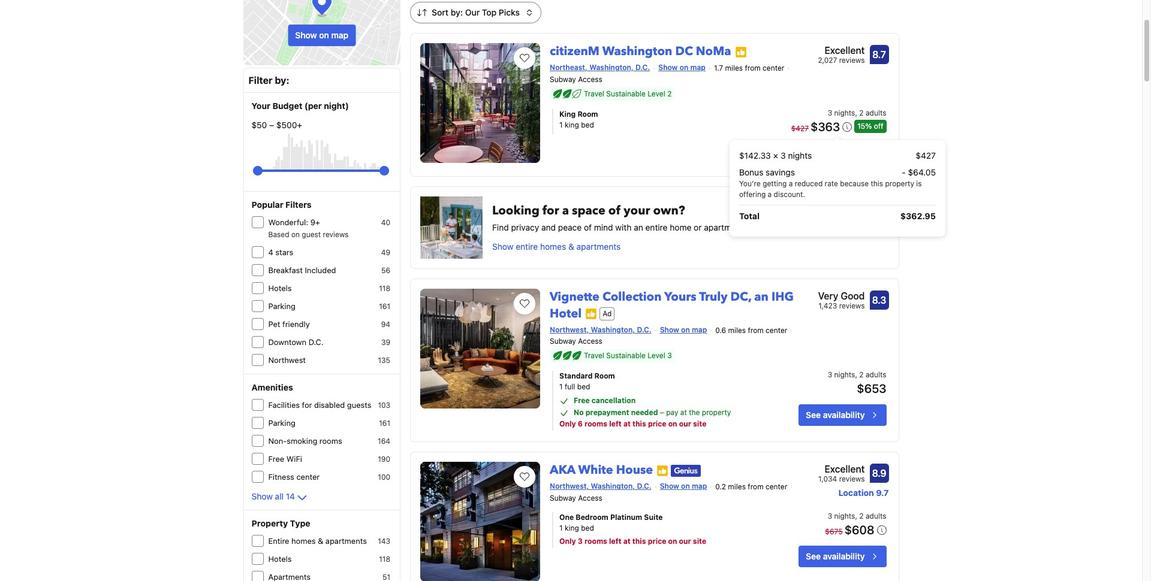 Task type: vqa. For each thing, say whether or not it's contained in the screenshot.
this's the a
yes



Task type: describe. For each thing, give the bounding box(es) containing it.
map for citizenm washington dc noma
[[691, 63, 706, 72]]

facilities for disabled guests
[[268, 401, 372, 410]]

center for vignette collection yours truly dc, an ihg hotel
[[766, 326, 788, 335]]

d.c. for citizenm
[[636, 63, 651, 72]]

1 price from the top
[[648, 420, 667, 429]]

travel for vignette
[[584, 352, 605, 361]]

a for own?
[[563, 203, 569, 219]]

disabled
[[314, 401, 345, 410]]

own?
[[654, 203, 686, 219]]

free cancellation
[[574, 397, 636, 406]]

reviews inside very good 1,423 reviews
[[840, 302, 865, 311]]

1 parking from the top
[[268, 302, 296, 311]]

, inside 3 nights , 2 adults $653
[[856, 371, 858, 380]]

, for citizenm washington dc noma
[[856, 108, 858, 117]]

d.c. for aka
[[637, 483, 652, 492]]

your budget (per night)
[[252, 101, 349, 111]]

vignette
[[550, 289, 600, 305]]

no
[[574, 409, 584, 418]]

reduced
[[795, 179, 823, 188]]

standard room
[[560, 372, 615, 381]]

king room link
[[560, 109, 763, 120]]

3 see from the top
[[806, 552, 821, 562]]

citizenm washington dc noma
[[550, 43, 732, 59]]

adults for aka white house
[[866, 512, 887, 521]]

left inside one bedroom platinum suite 1 king bed only 3 rooms left at this price on our site
[[610, 538, 622, 547]]

0.6 miles from center subway access
[[550, 326, 788, 346]]

$363
[[811, 120, 841, 134]]

$608
[[845, 524, 875, 538]]

property for the
[[702, 409, 732, 418]]

$675
[[826, 528, 843, 537]]

2 down 1.7 miles from center subway access
[[668, 89, 672, 98]]

1.7
[[714, 64, 724, 72]]

by: for filter
[[275, 75, 290, 86]]

very good element
[[819, 289, 865, 303]]

vignette collection yours truly dc, an ihg hotel
[[550, 289, 794, 322]]

1 vertical spatial homes
[[292, 537, 316, 547]]

$64.05
[[909, 167, 937, 178]]

143
[[378, 538, 391, 547]]

getting
[[763, 179, 787, 188]]

breakfast included
[[268, 266, 336, 275]]

prepayment
[[586, 409, 630, 418]]

northwest, washington, d.c. for collection
[[550, 326, 652, 335]]

by: for sort
[[451, 7, 463, 17]]

wonderful: 9+
[[268, 218, 320, 227]]

2 1 from the top
[[560, 383, 563, 392]]

reviews inside excellent 2,027 reviews
[[840, 56, 865, 65]]

15%
[[858, 122, 873, 131]]

15% off
[[858, 122, 884, 131]]

northwest, washington, d.c. for white
[[550, 483, 652, 492]]

3 nights , 2 adults $653
[[828, 371, 887, 396]]

1 inside one bedroom platinum suite 1 king bed only 3 rooms left at this price on our site
[[560, 524, 563, 533]]

0 vertical spatial –
[[269, 120, 274, 130]]

see for truly
[[806, 411, 821, 421]]

vignette collection yours truly dc, an ihg hotel link
[[550, 284, 794, 322]]

1 vertical spatial at
[[624, 420, 631, 429]]

space
[[572, 203, 606, 219]]

entire
[[268, 537, 289, 547]]

popular filters
[[252, 200, 312, 210]]

show all 14 button
[[252, 491, 310, 506]]

see availability link for noma
[[799, 143, 887, 164]]

1 vertical spatial bed
[[578, 383, 591, 392]]

39
[[381, 338, 391, 347]]

yours
[[665, 289, 697, 305]]

-
[[902, 167, 906, 178]]

king inside one bedroom platinum suite 1 king bed only 3 rooms left at this price on our site
[[565, 524, 579, 533]]

and
[[542, 222, 556, 233]]

1,423
[[819, 302, 838, 311]]

0 horizontal spatial $427
[[792, 124, 809, 133]]

smoking
[[287, 437, 318, 446]]

3 inside 3 nights , 2 adults $653
[[828, 371, 833, 380]]

washington, for collection
[[591, 326, 635, 335]]

our inside one bedroom platinum suite 1 king bed only 3 rooms left at this price on our site
[[679, 538, 692, 547]]

bedroom
[[576, 514, 609, 523]]

truly
[[700, 289, 728, 305]]

only 6 rooms left at this price on our site
[[560, 420, 707, 429]]

8.7
[[873, 49, 887, 60]]

this property is part of our preferred partner program. it's committed to providing excellent service and good value. it'll pay us a higher commission if you make a booking. image for citizenm washington dc noma
[[735, 46, 747, 58]]

this property is part of our preferred partner program. it's committed to providing excellent service and good value. it'll pay us a higher commission if you make a booking. image for aka white house
[[657, 466, 669, 478]]

for for facilities
[[302, 401, 312, 410]]

sort by: our top picks
[[432, 7, 520, 17]]

access for aka
[[578, 494, 603, 503]]

homes inside button
[[541, 242, 566, 252]]

you're getting a reduced rate because this property is offering a discount.
[[740, 179, 922, 199]]

savings
[[766, 167, 796, 178]]

3 see availability link from the top
[[799, 547, 887, 568]]

white
[[579, 463, 614, 479]]

vignette collection yours truly dc, an ihg hotel image
[[421, 289, 541, 409]]

citizenm washington dc noma link
[[550, 38, 732, 59]]

103
[[378, 401, 391, 410]]

see availability for noma
[[806, 148, 865, 158]]

$653
[[858, 382, 887, 396]]

based on guest reviews
[[268, 230, 349, 239]]

looking for a space of your own? image
[[421, 197, 483, 259]]

site inside one bedroom platinum suite 1 king bed only 3 rooms left at this price on our site
[[693, 538, 707, 547]]

the
[[689, 409, 700, 418]]

non-smoking rooms
[[268, 437, 342, 446]]

offering
[[740, 190, 766, 199]]

an inside vignette collection yours truly dc, an ihg hotel
[[755, 289, 769, 305]]

free for free wifi
[[268, 455, 285, 464]]

(per
[[305, 101, 322, 111]]

show on map for vignette collection yours truly dc, an ihg hotel
[[660, 326, 708, 335]]

yourself
[[757, 222, 788, 233]]

property type
[[252, 519, 311, 529]]

1 vertical spatial this property is part of our preferred partner program. it's committed to providing excellent service and good value. it'll pay us a higher commission if you make a booking. image
[[586, 309, 598, 321]]

2,027
[[819, 56, 838, 65]]

$50
[[252, 120, 267, 130]]

level for collection
[[648, 352, 666, 361]]

on inside 'button'
[[319, 30, 329, 40]]

location 9.7
[[839, 489, 889, 499]]

1.7 miles from center subway access
[[550, 64, 785, 84]]

135
[[378, 356, 391, 365]]

pay
[[667, 409, 679, 418]]

8.3
[[873, 295, 887, 306]]

platinum
[[611, 514, 643, 523]]

see availability for truly
[[806, 411, 865, 421]]

picks
[[499, 7, 520, 17]]

based
[[268, 230, 289, 239]]

1 only from the top
[[560, 420, 576, 429]]

0 vertical spatial at
[[681, 409, 687, 418]]

downtown
[[268, 338, 307, 347]]

rooms inside one bedroom platinum suite 1 king bed only 3 rooms left at this price on our site
[[585, 538, 608, 547]]

excellent for 8.7
[[825, 45, 865, 56]]

1 161 from the top
[[379, 302, 391, 311]]

location
[[839, 489, 875, 499]]

you're
[[740, 179, 761, 188]]

mind
[[594, 222, 614, 233]]

3 availability from the top
[[824, 552, 865, 562]]

3 see availability from the top
[[806, 552, 865, 562]]

- $64.05
[[902, 167, 937, 178]]

because
[[841, 179, 869, 188]]

rooms for 6
[[585, 420, 608, 429]]

56
[[382, 266, 391, 275]]

d.c. for vignette
[[637, 326, 652, 335]]

one bedroom platinum suite link
[[560, 513, 763, 524]]

scored 8.7 element
[[870, 45, 889, 64]]

center down the wifi
[[297, 473, 320, 482]]

access for citizenm
[[578, 75, 603, 84]]

on inside one bedroom platinum suite 1 king bed only 3 rooms left at this price on our site
[[669, 538, 678, 547]]

2 118 from the top
[[379, 556, 391, 565]]

apartments inside button
[[577, 242, 621, 252]]

collection
[[603, 289, 662, 305]]

3 nights , 2 adults for aka white house
[[828, 512, 887, 521]]

show on map inside 'button'
[[295, 30, 349, 40]]

with
[[616, 222, 632, 233]]

100
[[378, 473, 391, 482]]

3 nights , 2 adults for citizenm washington dc noma
[[828, 108, 887, 117]]

bed inside king room 1 king bed
[[581, 120, 594, 129]]

center for citizenm washington dc noma
[[763, 64, 785, 72]]

9+
[[311, 218, 320, 227]]

our
[[465, 7, 480, 17]]

center for aka white house
[[766, 483, 788, 492]]

king inside king room 1 king bed
[[565, 120, 579, 129]]

aka white house image
[[421, 463, 541, 582]]

94
[[381, 320, 391, 329]]

adults inside 3 nights , 2 adults $653
[[866, 371, 887, 380]]

show on map for citizenm washington dc noma
[[659, 63, 706, 72]]

very
[[819, 291, 839, 302]]

190
[[378, 455, 391, 464]]



Task type: locate. For each thing, give the bounding box(es) containing it.
1 118 from the top
[[379, 284, 391, 293]]

1 horizontal spatial of
[[609, 203, 621, 219]]

washington,
[[590, 63, 634, 72], [591, 326, 635, 335], [591, 483, 635, 492]]

noma
[[696, 43, 732, 59]]

&
[[569, 242, 575, 252], [318, 537, 324, 547]]

see for noma
[[806, 148, 821, 158]]

1 our from the top
[[680, 420, 692, 429]]

0 horizontal spatial entire
[[516, 242, 538, 252]]

access up standard room
[[578, 337, 603, 346]]

only
[[560, 420, 576, 429], [560, 538, 576, 547]]

1 horizontal spatial $427
[[916, 151, 937, 161]]

an right with
[[634, 222, 644, 233]]

0 horizontal spatial of
[[584, 222, 592, 233]]

& down peace
[[569, 242, 575, 252]]

sustainable for collection
[[607, 352, 646, 361]]

2 subway from the top
[[550, 337, 576, 346]]

0 vertical spatial hotels
[[268, 284, 292, 293]]

subway inside 1.7 miles from center subway access
[[550, 75, 576, 84]]

& inside button
[[569, 242, 575, 252]]

of
[[609, 203, 621, 219], [584, 222, 592, 233]]

rooms
[[585, 420, 608, 429], [320, 437, 342, 446], [585, 538, 608, 547]]

group
[[258, 161, 385, 181]]

a up peace
[[563, 203, 569, 219]]

1 availability from the top
[[824, 148, 865, 158]]

entire homes & apartments
[[268, 537, 367, 547]]

hotels down breakfast
[[268, 284, 292, 293]]

non-
[[268, 437, 287, 446]]

from right 1.7
[[745, 64, 761, 72]]

a down getting in the right top of the page
[[768, 190, 772, 199]]

ihg
[[772, 289, 794, 305]]

bed inside one bedroom platinum suite 1 king bed only 3 rooms left at this price on our site
[[581, 524, 594, 533]]

$427 up $64.05
[[916, 151, 937, 161]]

excellent 2,027 reviews
[[819, 45, 865, 65]]

top
[[482, 7, 497, 17]]

2 vertical spatial a
[[563, 203, 569, 219]]

night)
[[324, 101, 349, 111]]

excellent
[[825, 45, 865, 56], [825, 465, 865, 475]]

0 horizontal spatial property
[[702, 409, 732, 418]]

availability for noma
[[824, 148, 865, 158]]

1 horizontal spatial a
[[768, 190, 772, 199]]

reviews right guest
[[323, 230, 349, 239]]

very good 1,423 reviews
[[819, 291, 865, 311]]

0 vertical spatial parking
[[268, 302, 296, 311]]

free left the wifi
[[268, 455, 285, 464]]

this inside 'you're getting a reduced rate because this property is offering a discount.'
[[871, 179, 884, 188]]

1 king from the top
[[565, 120, 579, 129]]

2 see availability link from the top
[[799, 405, 887, 427]]

1 vertical spatial of
[[584, 222, 592, 233]]

genius discounts available at this property. image
[[672, 466, 702, 478], [672, 466, 702, 478]]

2
[[668, 89, 672, 98], [860, 108, 864, 117], [860, 371, 864, 380], [860, 512, 864, 521]]

0 horizontal spatial –
[[269, 120, 274, 130]]

subway for aka white house
[[550, 494, 576, 503]]

room for standard room
[[595, 372, 615, 381]]

2 availability from the top
[[824, 411, 865, 421]]

1 vertical spatial price
[[648, 538, 667, 547]]

2 inside 3 nights , 2 adults $653
[[860, 371, 864, 380]]

parking
[[268, 302, 296, 311], [268, 419, 296, 428]]

see availability link down 3 nights , 2 adults $653
[[799, 405, 887, 427]]

from right 0.6
[[748, 326, 764, 335]]

excellent left scored 8.7 element
[[825, 45, 865, 56]]

1 vertical spatial property
[[702, 409, 732, 418]]

entire inside looking for a space of your own? find privacy and peace of mind with an entire home or apartment to yourself
[[646, 222, 668, 233]]

find
[[493, 222, 509, 233]]

from for truly
[[748, 326, 764, 335]]

1 vertical spatial subway
[[550, 337, 576, 346]]

our down one bedroom platinum suite link
[[679, 538, 692, 547]]

1 horizontal spatial free
[[574, 397, 590, 406]]

this property is part of our preferred partner program. it's committed to providing excellent service and good value. it'll pay us a higher commission if you make a booking. image for aka white house
[[657, 466, 669, 478]]

3 1 from the top
[[560, 524, 563, 533]]

rooms down bedroom
[[585, 538, 608, 547]]

0 vertical spatial see
[[806, 148, 821, 158]]

1 full bed
[[560, 383, 591, 392]]

level up the standard room link
[[648, 352, 666, 361]]

for up and
[[543, 203, 560, 219]]

1 down 'king'
[[560, 120, 563, 129]]

2 vertical spatial see availability link
[[799, 547, 887, 568]]

hotels
[[268, 284, 292, 293], [268, 555, 292, 565]]

0 vertical spatial left
[[610, 420, 622, 429]]

this property is part of our preferred partner program. it's committed to providing excellent service and good value. it'll pay us a higher commission if you make a booking. image right noma
[[735, 46, 747, 58]]

4 stars
[[268, 248, 294, 257]]

3 nights , 2 adults up $608
[[828, 512, 887, 521]]

–
[[269, 120, 274, 130], [660, 409, 665, 418]]

site down the
[[694, 420, 707, 429]]

adults up off
[[866, 108, 887, 117]]

subway up one
[[550, 494, 576, 503]]

adults
[[866, 108, 887, 117], [866, 371, 887, 380], [866, 512, 887, 521]]

washington, for white
[[591, 483, 635, 492]]

2 vertical spatial this
[[633, 538, 647, 547]]

miles inside 0.2 miles from center subway access
[[729, 483, 746, 492]]

this property is part of our preferred partner program. it's committed to providing excellent service and good value. it'll pay us a higher commission if you make a booking. image
[[735, 46, 747, 58], [586, 309, 598, 321], [657, 466, 669, 478]]

2 vertical spatial 1
[[560, 524, 563, 533]]

excellent element
[[819, 43, 865, 58], [819, 463, 865, 477]]

1 vertical spatial hotels
[[268, 555, 292, 565]]

2 vertical spatial at
[[624, 538, 631, 547]]

aka white house
[[550, 463, 654, 479]]

1 access from the top
[[578, 75, 603, 84]]

0 vertical spatial by:
[[451, 7, 463, 17]]

parking down facilities
[[268, 419, 296, 428]]

1 vertical spatial entire
[[516, 242, 538, 252]]

1 travel from the top
[[584, 89, 605, 98]]

2 up $608
[[860, 512, 864, 521]]

2 adults from the top
[[866, 371, 887, 380]]

northwest, down aka
[[550, 483, 589, 492]]

access down northeast, washington, d.c.
[[578, 75, 603, 84]]

center left 2,027
[[763, 64, 785, 72]]

northwest, down hotel
[[550, 326, 589, 335]]

amenities
[[252, 383, 293, 393]]

price down one bedroom platinum suite link
[[648, 538, 667, 547]]

rooms right smoking
[[320, 437, 342, 446]]

northwest, for aka white house
[[550, 483, 589, 492]]

of left mind
[[584, 222, 592, 233]]

2 see availability from the top
[[806, 411, 865, 421]]

1 vertical spatial room
[[595, 372, 615, 381]]

1 horizontal spatial by:
[[451, 7, 463, 17]]

this property is part of our preferred partner program. it's committed to providing excellent service and good value. it'll pay us a higher commission if you make a booking. image up 0.2 miles from center subway access in the bottom of the page
[[657, 466, 669, 478]]

availability down $675
[[824, 552, 865, 562]]

northwest, washington, d.c. down aka white house
[[550, 483, 652, 492]]

3
[[828, 108, 833, 117], [781, 151, 786, 161], [668, 352, 672, 361], [828, 371, 833, 380], [828, 512, 833, 521], [578, 538, 583, 547]]

2 northwest, washington, d.c. from the top
[[550, 483, 652, 492]]

show inside dropdown button
[[252, 492, 273, 502]]

access
[[578, 75, 603, 84], [578, 337, 603, 346], [578, 494, 603, 503]]

access inside 1.7 miles from center subway access
[[578, 75, 603, 84]]

1 inside king room 1 king bed
[[560, 120, 563, 129]]

0 horizontal spatial a
[[563, 203, 569, 219]]

adults up the $653 on the right bottom of page
[[866, 371, 887, 380]]

1 down one
[[560, 524, 563, 533]]

2 up 15%
[[860, 108, 864, 117]]

rooms right 6
[[585, 420, 608, 429]]

1 vertical spatial an
[[755, 289, 769, 305]]

show inside 'button'
[[295, 30, 317, 40]]

king
[[560, 110, 576, 119]]

1 vertical spatial availability
[[824, 411, 865, 421]]

see availability link for truly
[[799, 405, 887, 427]]

map inside 'button'
[[331, 30, 349, 40]]

from for noma
[[745, 64, 761, 72]]

northwest, washington, d.c. down ad
[[550, 326, 652, 335]]

subway down the northeast,
[[550, 75, 576, 84]]

popular
[[252, 200, 284, 210]]

1 see availability link from the top
[[799, 143, 887, 164]]

excellent element for 8.7
[[819, 43, 865, 58]]

dc,
[[731, 289, 752, 305]]

homes down type
[[292, 537, 316, 547]]

only down one
[[560, 538, 576, 547]]

king down one
[[565, 524, 579, 533]]

see availability link down $363 on the right top of the page
[[799, 143, 887, 164]]

adults for citizenm washington dc noma
[[866, 108, 887, 117]]

a for this
[[789, 179, 793, 188]]

2 , from the top
[[856, 371, 858, 380]]

2 vertical spatial availability
[[824, 552, 865, 562]]

1 vertical spatial 1
[[560, 383, 563, 392]]

0 vertical spatial northwest, washington, d.c.
[[550, 326, 652, 335]]

2 3 nights , 2 adults from the top
[[828, 512, 887, 521]]

1,034
[[819, 475, 838, 484]]

at down platinum
[[624, 538, 631, 547]]

1 vertical spatial see availability
[[806, 411, 865, 421]]

0 vertical spatial free
[[574, 397, 590, 406]]

map for vignette collection yours truly dc, an ihg hotel
[[692, 326, 708, 335]]

0 vertical spatial 161
[[379, 302, 391, 311]]

1 vertical spatial by:
[[275, 75, 290, 86]]

northeast, washington, d.c.
[[550, 63, 651, 72]]

price inside one bedroom platinum suite 1 king bed only 3 rooms left at this price on our site
[[648, 538, 667, 547]]

this down platinum
[[633, 538, 647, 547]]

1 vertical spatial only
[[560, 538, 576, 547]]

budget
[[273, 101, 303, 111]]

3 adults from the top
[[866, 512, 887, 521]]

room inside king room 1 king bed
[[578, 110, 598, 119]]

excellent for 8.9
[[825, 465, 865, 475]]

center inside 0.6 miles from center subway access
[[766, 326, 788, 335]]

or
[[694, 222, 702, 233]]

wonderful:
[[268, 218, 308, 227]]

included
[[305, 266, 336, 275]]

nights inside 3 nights , 2 adults $653
[[835, 371, 856, 380]]

1 see availability from the top
[[806, 148, 865, 158]]

excellent element left scored 8.7 element
[[819, 43, 865, 58]]

subway for citizenm washington dc noma
[[550, 75, 576, 84]]

3 , from the top
[[856, 512, 858, 521]]

0 vertical spatial an
[[634, 222, 644, 233]]

this inside one bedroom platinum suite 1 king bed only 3 rooms left at this price on our site
[[633, 538, 647, 547]]

availability down $363 on the right top of the page
[[824, 148, 865, 158]]

1 vertical spatial travel
[[584, 352, 605, 361]]

entire down own?
[[646, 222, 668, 233]]

1 3 nights , 2 adults from the top
[[828, 108, 887, 117]]

see availability link down $675
[[799, 547, 887, 568]]

sustainable
[[607, 89, 646, 98], [607, 352, 646, 361]]

citizenm washington dc noma image
[[421, 43, 541, 163]]

for
[[543, 203, 560, 219], [302, 401, 312, 410]]

left down prepayment
[[610, 420, 622, 429]]

miles right 1.7
[[726, 64, 743, 72]]

1 vertical spatial this property is part of our preferred partner program. it's committed to providing excellent service and good value. it'll pay us a higher commission if you make a booking. image
[[586, 309, 598, 321]]

1 horizontal spatial –
[[660, 409, 665, 418]]

at inside one bedroom platinum suite 1 king bed only 3 rooms left at this price on our site
[[624, 538, 631, 547]]

1 vertical spatial level
[[648, 352, 666, 361]]

1 vertical spatial miles
[[729, 326, 746, 335]]

only inside one bedroom platinum suite 1 king bed only 3 rooms left at this price on our site
[[560, 538, 576, 547]]

0 horizontal spatial this property is part of our preferred partner program. it's committed to providing excellent service and good value. it'll pay us a higher commission if you make a booking. image
[[586, 309, 598, 321]]

entire inside button
[[516, 242, 538, 252]]

1 vertical spatial &
[[318, 537, 324, 547]]

reviews inside excellent 1,034 reviews
[[840, 475, 865, 484]]

room up free cancellation
[[595, 372, 615, 381]]

3 access from the top
[[578, 494, 603, 503]]

2 vertical spatial see availability
[[806, 552, 865, 562]]

sustainable down northeast, washington, d.c.
[[607, 89, 646, 98]]

map for aka white house
[[692, 483, 708, 492]]

$427 left $363 on the right top of the page
[[792, 124, 809, 133]]

miles right 0.2
[[729, 483, 746, 492]]

1 , from the top
[[856, 108, 858, 117]]

travel sustainable level 3
[[584, 352, 672, 361]]

miles inside 1.7 miles from center subway access
[[726, 64, 743, 72]]

homes down and
[[541, 242, 566, 252]]

2 price from the top
[[648, 538, 667, 547]]

2 only from the top
[[560, 538, 576, 547]]

from inside 0.6 miles from center subway access
[[748, 326, 764, 335]]

property for this
[[886, 179, 915, 188]]

standard room link
[[560, 372, 763, 382]]

this down needed
[[633, 420, 647, 429]]

excellent element for 8.9
[[819, 463, 865, 477]]

excellent inside excellent 2,027 reviews
[[825, 45, 865, 56]]

& right entire
[[318, 537, 324, 547]]

for left disabled
[[302, 401, 312, 410]]

1 vertical spatial $427
[[916, 151, 937, 161]]

0.2
[[716, 483, 727, 492]]

travel for citizenm
[[584, 89, 605, 98]]

0 vertical spatial 3 nights , 2 adults
[[828, 108, 887, 117]]

washington, for washington
[[590, 63, 634, 72]]

0 vertical spatial miles
[[726, 64, 743, 72]]

for for looking
[[543, 203, 560, 219]]

home
[[670, 222, 692, 233]]

see availability down $675
[[806, 552, 865, 562]]

king room 1 king bed
[[560, 110, 598, 129]]

to
[[747, 222, 755, 233]]

this property is part of our preferred partner program. it's committed to providing excellent service and good value. it'll pay us a higher commission if you make a booking. image
[[735, 46, 747, 58], [586, 309, 598, 321], [657, 466, 669, 478]]

cancellation
[[592, 397, 636, 406]]

$142.33 × 3 nights
[[740, 151, 812, 161]]

subway inside 0.6 miles from center subway access
[[550, 337, 576, 346]]

0 vertical spatial level
[[648, 89, 666, 98]]

property right the
[[702, 409, 732, 418]]

0 horizontal spatial for
[[302, 401, 312, 410]]

is
[[917, 179, 922, 188]]

0 vertical spatial for
[[543, 203, 560, 219]]

looking for a space of your own? find privacy and peace of mind with an entire home or apartment to yourself
[[493, 203, 788, 233]]

1 horizontal spatial apartments
[[577, 242, 621, 252]]

1 excellent from the top
[[825, 45, 865, 56]]

2 see from the top
[[806, 411, 821, 421]]

hotel
[[550, 306, 582, 322]]

access inside 0.2 miles from center subway access
[[578, 494, 603, 503]]

subway for vignette collection yours truly dc, an ihg hotel
[[550, 337, 576, 346]]

0 vertical spatial rooms
[[585, 420, 608, 429]]

free up the no
[[574, 397, 590, 406]]

0.6
[[716, 326, 727, 335]]

this right because
[[871, 179, 884, 188]]

from inside 1.7 miles from center subway access
[[745, 64, 761, 72]]

center inside 1.7 miles from center subway access
[[763, 64, 785, 72]]

one bedroom platinum suite 1 king bed only 3 rooms left at this price on our site
[[560, 514, 707, 547]]

adults up $608
[[866, 512, 887, 521]]

0 vertical spatial 118
[[379, 284, 391, 293]]

1 vertical spatial for
[[302, 401, 312, 410]]

2 horizontal spatial this property is part of our preferred partner program. it's committed to providing excellent service and good value. it'll pay us a higher commission if you make a booking. image
[[735, 46, 747, 58]]

2 vertical spatial this property is part of our preferred partner program. it's committed to providing excellent service and good value. it'll pay us a higher commission if you make a booking. image
[[657, 466, 669, 478]]

1 vertical spatial 118
[[379, 556, 391, 565]]

washington, down washington
[[590, 63, 634, 72]]

miles for noma
[[726, 64, 743, 72]]

0 vertical spatial adults
[[866, 108, 887, 117]]

this property is part of our preferred partner program. it's committed to providing excellent service and good value. it'll pay us a higher commission if you make a booking. image left ad
[[586, 309, 598, 321]]

see availability down $363 on the right top of the page
[[806, 148, 865, 158]]

2 up the $653 on the right bottom of page
[[860, 371, 864, 380]]

161
[[379, 302, 391, 311], [379, 419, 391, 428]]

1 northwest, washington, d.c. from the top
[[550, 326, 652, 335]]

room for king room 1 king bed
[[578, 110, 598, 119]]

travel up standard room
[[584, 352, 605, 361]]

excellent inside excellent 1,034 reviews
[[825, 465, 865, 475]]

reviews up the location
[[840, 475, 865, 484]]

rate
[[825, 179, 839, 188]]

1 see from the top
[[806, 148, 821, 158]]

0 vertical spatial room
[[578, 110, 598, 119]]

at left the
[[681, 409, 687, 418]]

×
[[774, 151, 779, 161]]

by:
[[451, 7, 463, 17], [275, 75, 290, 86]]

6
[[578, 420, 583, 429]]

full
[[565, 383, 576, 392]]

filter
[[249, 75, 273, 86]]

1 vertical spatial from
[[748, 326, 764, 335]]

2 vertical spatial adults
[[866, 512, 887, 521]]

, down excellent 2,027 reviews
[[856, 108, 858, 117]]

washington, down ad
[[591, 326, 635, 335]]

1 hotels from the top
[[268, 284, 292, 293]]

2 vertical spatial from
[[748, 483, 764, 492]]

0 vertical spatial northwest,
[[550, 326, 589, 335]]

0 horizontal spatial apartments
[[326, 537, 367, 547]]

site down one bedroom platinum suite link
[[693, 538, 707, 547]]

0 vertical spatial apartments
[[577, 242, 621, 252]]

1 vertical spatial 3 nights , 2 adults
[[828, 512, 887, 521]]

this property is part of our preferred partner program. it's committed to providing excellent service and good value. it'll pay us a higher commission if you make a booking. image left ad
[[586, 309, 598, 321]]

scored 8.3 element
[[870, 291, 889, 310]]

access for vignette
[[578, 337, 603, 346]]

show inside button
[[493, 242, 514, 252]]

164
[[378, 437, 391, 446]]

161 up 94
[[379, 302, 391, 311]]

1 vertical spatial this
[[633, 420, 647, 429]]

entire
[[646, 222, 668, 233], [516, 242, 538, 252]]

scored 8.9 element
[[870, 465, 889, 484]]

this property is part of our preferred partner program. it's committed to providing excellent service and good value. it'll pay us a higher commission if you make a booking. image for citizenm washington dc noma
[[735, 46, 747, 58]]

standard
[[560, 372, 593, 381]]

3 inside one bedroom platinum suite 1 king bed only 3 rooms left at this price on our site
[[578, 538, 583, 547]]

2 parking from the top
[[268, 419, 296, 428]]

0 horizontal spatial free
[[268, 455, 285, 464]]

house
[[617, 463, 654, 479]]

2 sustainable from the top
[[607, 352, 646, 361]]

0 vertical spatial homes
[[541, 242, 566, 252]]

availability down 3 nights , 2 adults $653
[[824, 411, 865, 421]]

from right 0.2
[[748, 483, 764, 492]]

northwest,
[[550, 326, 589, 335], [550, 483, 589, 492]]

center left 1,034 on the bottom right of the page
[[766, 483, 788, 492]]

0 horizontal spatial an
[[634, 222, 644, 233]]

apartments
[[577, 242, 621, 252], [326, 537, 367, 547]]

ad
[[603, 310, 612, 319]]

d.c. down friendly at the bottom left of page
[[309, 338, 324, 347]]

– left the pay
[[660, 409, 665, 418]]

0 vertical spatial $427
[[792, 124, 809, 133]]

2 vertical spatial rooms
[[585, 538, 608, 547]]

2 level from the top
[[648, 352, 666, 361]]

1 vertical spatial –
[[660, 409, 665, 418]]

2 hotels from the top
[[268, 555, 292, 565]]

2 vertical spatial washington,
[[591, 483, 635, 492]]

show on map
[[295, 30, 349, 40], [659, 63, 706, 72], [660, 326, 708, 335], [660, 483, 708, 492]]

bonus
[[740, 167, 764, 178]]

2 access from the top
[[578, 337, 603, 346]]

1 1 from the top
[[560, 120, 563, 129]]

apartments left 143
[[326, 537, 367, 547]]

1 northwest, from the top
[[550, 326, 589, 335]]

for inside looking for a space of your own? find privacy and peace of mind with an entire home or apartment to yourself
[[543, 203, 560, 219]]

0 vertical spatial travel
[[584, 89, 605, 98]]

availability for truly
[[824, 411, 865, 421]]

miles for truly
[[729, 326, 746, 335]]

see
[[806, 148, 821, 158], [806, 411, 821, 421], [806, 552, 821, 562]]

1 vertical spatial our
[[679, 538, 692, 547]]

miles inside 0.6 miles from center subway access
[[729, 326, 746, 335]]

1 horizontal spatial this property is part of our preferred partner program. it's committed to providing excellent service and good value. it'll pay us a higher commission if you make a booking. image
[[657, 466, 669, 478]]

2 excellent from the top
[[825, 465, 865, 475]]

citizenm
[[550, 43, 600, 59]]

reviews right 2,027
[[840, 56, 865, 65]]

of up with
[[609, 203, 621, 219]]

1 horizontal spatial homes
[[541, 242, 566, 252]]

center inside 0.2 miles from center subway access
[[766, 483, 788, 492]]

reviews right 1,423
[[840, 302, 865, 311]]

2 161 from the top
[[379, 419, 391, 428]]

show on map for aka white house
[[660, 483, 708, 492]]

1 adults from the top
[[866, 108, 887, 117]]

our
[[680, 420, 692, 429], [679, 538, 692, 547]]

excellent up the location
[[825, 465, 865, 475]]

room right 'king'
[[578, 110, 598, 119]]

0 vertical spatial sustainable
[[607, 89, 646, 98]]

northwest, for vignette collection yours truly dc, an ihg hotel
[[550, 326, 589, 335]]

1 vertical spatial see availability link
[[799, 405, 887, 427]]

3 nights , 2 adults up 15%
[[828, 108, 887, 117]]

all
[[275, 492, 284, 502]]

subway inside 0.2 miles from center subway access
[[550, 494, 576, 503]]

2 vertical spatial miles
[[729, 483, 746, 492]]

d.c. down 'citizenm washington dc noma'
[[636, 63, 651, 72]]

0 vertical spatial of
[[609, 203, 621, 219]]

pet
[[268, 320, 280, 329]]

a inside looking for a space of your own? find privacy and peace of mind with an entire home or apartment to yourself
[[563, 203, 569, 219]]

1 horizontal spatial an
[[755, 289, 769, 305]]

0 vertical spatial excellent element
[[819, 43, 865, 58]]

2 northwest, from the top
[[550, 483, 589, 492]]

0 vertical spatial see availability link
[[799, 143, 887, 164]]

center down the ihg
[[766, 326, 788, 335]]

rooms for smoking
[[320, 437, 342, 446]]

, for aka white house
[[856, 512, 858, 521]]

miles right 0.6
[[729, 326, 746, 335]]

show on map button
[[288, 25, 356, 46]]

0 horizontal spatial this property is part of our preferred partner program. it's committed to providing excellent service and good value. it'll pay us a higher commission if you make a booking. image
[[586, 309, 598, 321]]

free for free cancellation
[[574, 397, 590, 406]]

49
[[381, 248, 391, 257]]

161 down 103
[[379, 419, 391, 428]]

1 level from the top
[[648, 89, 666, 98]]

2 king from the top
[[565, 524, 579, 533]]

0 vertical spatial availability
[[824, 148, 865, 158]]

from inside 0.2 miles from center subway access
[[748, 483, 764, 492]]

sustainable for washington
[[607, 89, 646, 98]]

1 sustainable from the top
[[607, 89, 646, 98]]

1 subway from the top
[[550, 75, 576, 84]]

northwest
[[268, 356, 306, 365]]

1 vertical spatial northwest, washington, d.c.
[[550, 483, 652, 492]]

sort
[[432, 7, 449, 17]]

king down 'king'
[[565, 120, 579, 129]]

see availability link
[[799, 143, 887, 164], [799, 405, 887, 427], [799, 547, 887, 568]]

1 vertical spatial site
[[693, 538, 707, 547]]

an inside looking for a space of your own? find privacy and peace of mind with an entire home or apartment to yourself
[[634, 222, 644, 233]]

bed down bedroom
[[581, 524, 594, 533]]

a up discount.
[[789, 179, 793, 188]]

needed
[[632, 409, 658, 418]]

access up bedroom
[[578, 494, 603, 503]]

property inside 'you're getting a reduced rate because this property is offering a discount.'
[[886, 179, 915, 188]]

1 horizontal spatial this property is part of our preferred partner program. it's committed to providing excellent service and good value. it'll pay us a higher commission if you make a booking. image
[[657, 466, 669, 478]]

d.c. down house
[[637, 483, 652, 492]]

0 vertical spatial entire
[[646, 222, 668, 233]]

3 subway from the top
[[550, 494, 576, 503]]

2 vertical spatial subway
[[550, 494, 576, 503]]

homes
[[541, 242, 566, 252], [292, 537, 316, 547]]

1 vertical spatial king
[[565, 524, 579, 533]]

access inside 0.6 miles from center subway access
[[578, 337, 603, 346]]

facilities
[[268, 401, 300, 410]]

guest
[[302, 230, 321, 239]]

2 travel from the top
[[584, 352, 605, 361]]

40
[[381, 218, 391, 227]]

2 our from the top
[[679, 538, 692, 547]]

level for washington
[[648, 89, 666, 98]]

0 vertical spatial site
[[694, 420, 707, 429]]

by: left "our"
[[451, 7, 463, 17]]

0.2 miles from center subway access
[[550, 483, 788, 503]]



